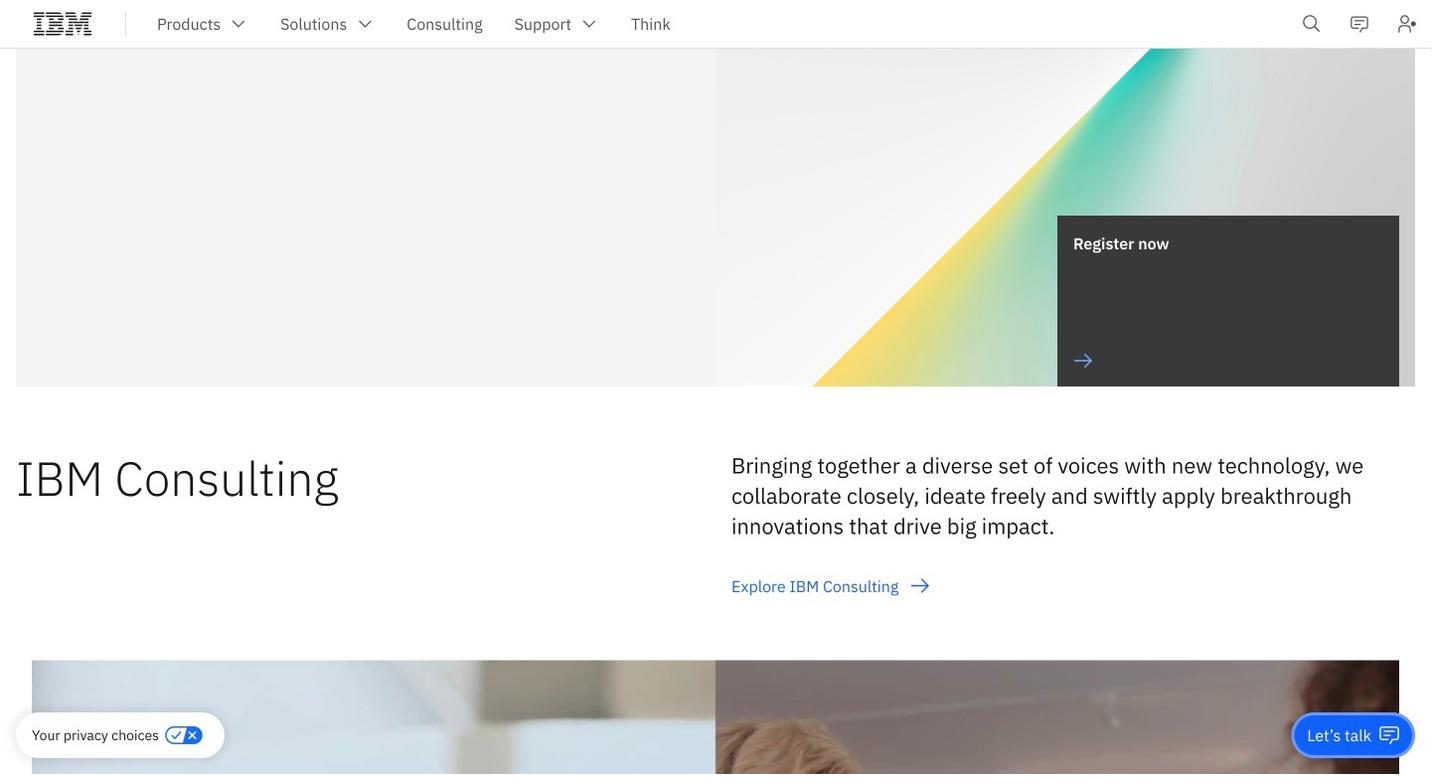 Task type: describe. For each thing, give the bounding box(es) containing it.
your privacy choices element
[[32, 725, 159, 746]]



Task type: locate. For each thing, give the bounding box(es) containing it.
let's talk element
[[1307, 725, 1372, 746]]



